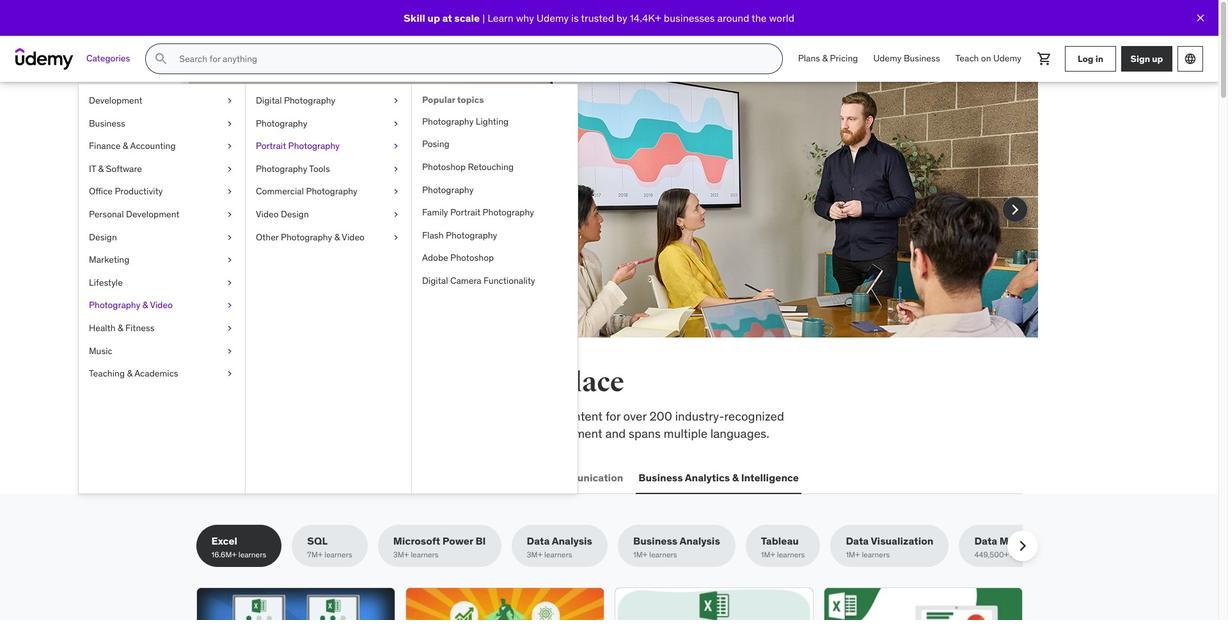 Task type: locate. For each thing, give the bounding box(es) containing it.
carousel element
[[0, 82, 1039, 369]]

0 vertical spatial skills
[[285, 367, 354, 399]]

fitness
[[125, 322, 155, 334]]

& for fitness
[[118, 322, 123, 334]]

digital up build
[[256, 95, 282, 106]]

xsmall image for development
[[225, 95, 235, 107]]

learners inside excel 16.6m+ learners
[[239, 551, 266, 560]]

0 vertical spatial development
[[89, 95, 142, 106]]

xsmall image inside digital photography link
[[391, 95, 401, 107]]

2 3m+ from the left
[[527, 551, 543, 560]]

choose a language image
[[1185, 52, 1197, 65]]

udemy right on
[[994, 53, 1022, 64]]

personal development
[[89, 209, 180, 220]]

topic filters element
[[196, 526, 1061, 568]]

& up the fitness
[[143, 300, 148, 311]]

0 vertical spatial up
[[428, 11, 440, 24]]

build ready-for- anything teams see why leading organizations choose to learn with udemy business.
[[243, 138, 493, 228]]

business inside business analysis 1m+ learners
[[634, 535, 678, 548]]

& inside button
[[733, 471, 739, 484]]

0 horizontal spatial 1m+
[[634, 551, 648, 560]]

commercial
[[256, 186, 304, 197]]

up left the at in the top of the page
[[428, 11, 440, 24]]

design down the personal
[[89, 231, 117, 243]]

xsmall image for photography
[[391, 117, 401, 130]]

in right log
[[1096, 53, 1104, 64]]

xsmall image inside lifestyle link
[[225, 277, 235, 289]]

1m+
[[634, 551, 648, 560], [761, 551, 776, 560], [846, 551, 860, 560]]

to up supports
[[376, 409, 387, 424]]

& for software
[[98, 163, 104, 175]]

photography up the "portrait photography"
[[284, 95, 335, 106]]

1 1m+ from the left
[[634, 551, 648, 560]]

popular topics
[[422, 94, 484, 106]]

teach
[[956, 53, 979, 64]]

skill up at scale | learn why udemy is trusted by 14.4k+ businesses around the world
[[404, 11, 795, 24]]

productivity
[[115, 186, 163, 197]]

2 1m+ from the left
[[761, 551, 776, 560]]

0 horizontal spatial in
[[476, 367, 501, 399]]

next image for topic filters element
[[1013, 536, 1033, 557]]

photoshop
[[422, 161, 466, 173], [451, 252, 494, 264]]

1 vertical spatial digital
[[422, 275, 448, 287]]

learners inside business analysis 1m+ learners
[[650, 551, 677, 560]]

and
[[606, 426, 626, 441]]

communication button
[[543, 463, 626, 494]]

xsmall image inside it & software link
[[225, 163, 235, 176]]

covering critical workplace skills to technical topics, including prep content for over 200 industry-recognized certifications, our catalog supports well-rounded professional development and spans multiple languages.
[[196, 409, 785, 441]]

1m+ inside business analysis 1m+ learners
[[634, 551, 648, 560]]

business for business analysis 1m+ learners
[[634, 535, 678, 548]]

over
[[624, 409, 647, 424]]

1 horizontal spatial why
[[516, 11, 534, 24]]

skills inside covering critical workplace skills to technical topics, including prep content for over 200 industry-recognized certifications, our catalog supports well-rounded professional development and spans multiple languages.
[[346, 409, 373, 424]]

1 vertical spatial to
[[376, 409, 387, 424]]

need
[[410, 367, 472, 399]]

2 learners from the left
[[325, 551, 352, 560]]

1 vertical spatial skills
[[346, 409, 373, 424]]

0 horizontal spatial video
[[150, 300, 173, 311]]

3 learners from the left
[[411, 551, 439, 560]]

camera
[[450, 275, 482, 287]]

portrait photography
[[256, 140, 340, 152]]

0 vertical spatial in
[[1096, 53, 1104, 64]]

skills up workplace
[[285, 367, 354, 399]]

why
[[516, 11, 534, 24], [267, 195, 288, 211]]

health & fitness link
[[79, 317, 245, 340]]

skills
[[285, 367, 354, 399], [346, 409, 373, 424]]

photoshop retouching link
[[412, 156, 578, 179]]

adobe
[[422, 252, 448, 264]]

xsmall image inside commercial photography link
[[391, 186, 401, 198]]

xsmall image inside photography link
[[391, 117, 401, 130]]

digital for digital photography
[[256, 95, 282, 106]]

6 learners from the left
[[777, 551, 805, 560]]

4 learners from the left
[[545, 551, 572, 560]]

photography down family portrait photography at the left top of page
[[446, 230, 497, 241]]

xsmall image
[[391, 140, 401, 153], [391, 186, 401, 198], [225, 231, 235, 244], [225, 254, 235, 267], [225, 322, 235, 335]]

adobe photoshop link
[[412, 247, 578, 270]]

xsmall image for design
[[225, 231, 235, 244]]

leading
[[291, 195, 331, 211]]

xsmall image for photography & video
[[225, 300, 235, 312]]

tableau
[[761, 535, 799, 548]]

accounting
[[130, 140, 176, 152]]

at
[[443, 11, 452, 24]]

portrait up the flash photography
[[450, 207, 481, 218]]

xsmall image for video design
[[391, 209, 401, 221]]

covering
[[196, 409, 245, 424]]

& right teaching
[[127, 368, 133, 380]]

business inside button
[[639, 471, 683, 484]]

1 analysis from the left
[[552, 535, 593, 548]]

16.6m+
[[212, 551, 237, 560]]

why right see
[[267, 195, 288, 211]]

0 horizontal spatial why
[[267, 195, 288, 211]]

1 vertical spatial why
[[267, 195, 288, 211]]

2 horizontal spatial video
[[342, 231, 365, 243]]

digital for digital camera functionality
[[422, 275, 448, 287]]

to left learn
[[452, 195, 463, 211]]

xsmall image inside portrait photography link
[[391, 140, 401, 153]]

1 horizontal spatial to
[[452, 195, 463, 211]]

video down business.
[[342, 231, 365, 243]]

video
[[256, 209, 279, 220], [342, 231, 365, 243], [150, 300, 173, 311]]

rounded
[[414, 426, 460, 441]]

learn
[[488, 11, 514, 24]]

photography up health & fitness on the bottom
[[89, 300, 140, 311]]

& for accounting
[[123, 140, 128, 152]]

& right "finance"
[[123, 140, 128, 152]]

xsmall image inside finance & accounting link
[[225, 140, 235, 153]]

development down office productivity link
[[126, 209, 180, 220]]

office
[[89, 186, 113, 197]]

photography lighting
[[422, 116, 509, 127]]

udemy up other
[[269, 212, 307, 228]]

data left the visualization
[[846, 535, 869, 548]]

music
[[89, 345, 112, 357]]

7 learners from the left
[[862, 551, 890, 560]]

0 horizontal spatial digital
[[256, 95, 282, 106]]

3m+
[[393, 551, 409, 560], [527, 551, 543, 560]]

0 horizontal spatial up
[[428, 11, 440, 24]]

xsmall image for finance & accounting
[[225, 140, 235, 153]]

0 vertical spatial why
[[516, 11, 534, 24]]

0 vertical spatial design
[[281, 209, 309, 220]]

flash photography
[[422, 230, 497, 241]]

0 horizontal spatial photography link
[[246, 112, 411, 135]]

xsmall image inside other photography & video link
[[391, 231, 401, 244]]

teaching & academics
[[89, 368, 178, 380]]

photography up family
[[422, 184, 474, 196]]

& right plans
[[823, 53, 828, 64]]

xsmall image for business
[[225, 117, 235, 130]]

xsmall image inside photography tools link
[[391, 163, 401, 176]]

1m+ inside "data visualization 1m+ learners"
[[846, 551, 860, 560]]

one
[[506, 367, 552, 399]]

& right 'health'
[[118, 322, 123, 334]]

design down "commercial photography"
[[281, 209, 309, 220]]

0 horizontal spatial to
[[376, 409, 387, 424]]

digital down adobe
[[422, 275, 448, 287]]

industry-
[[675, 409, 725, 424]]

certifications,
[[196, 426, 270, 441]]

0 horizontal spatial analysis
[[552, 535, 593, 548]]

to
[[452, 195, 463, 211], [376, 409, 387, 424]]

to inside build ready-for- anything teams see why leading organizations choose to learn with udemy business.
[[452, 195, 463, 211]]

xsmall image inside personal development link
[[225, 209, 235, 221]]

3 data from the left
[[975, 535, 998, 548]]

1 horizontal spatial in
[[1096, 53, 1104, 64]]

portrait up 'photography tools'
[[256, 140, 286, 152]]

with
[[243, 212, 266, 228]]

data for data modeling
[[975, 535, 998, 548]]

photography up flash photography link
[[483, 207, 534, 218]]

why for anything
[[267, 195, 288, 211]]

0 vertical spatial next image
[[1005, 200, 1026, 220]]

xsmall image for photography tools
[[391, 163, 401, 176]]

next image inside carousel element
[[1005, 200, 1026, 220]]

web development button
[[196, 463, 291, 494]]

1 vertical spatial next image
[[1013, 536, 1033, 557]]

1 horizontal spatial the
[[752, 11, 767, 24]]

adobe photoshop
[[422, 252, 494, 264]]

submit search image
[[154, 51, 169, 67]]

& inside 'link'
[[127, 368, 133, 380]]

data inside data analysis 3m+ learners
[[527, 535, 550, 548]]

& for pricing
[[823, 53, 828, 64]]

visualization
[[871, 535, 934, 548]]

1 learners from the left
[[239, 551, 266, 560]]

1 vertical spatial design
[[89, 231, 117, 243]]

1m+ inside 'tableau 1m+ learners'
[[761, 551, 776, 560]]

it & software
[[89, 163, 142, 175]]

&
[[823, 53, 828, 64], [123, 140, 128, 152], [98, 163, 104, 175], [334, 231, 340, 243], [143, 300, 148, 311], [118, 322, 123, 334], [127, 368, 133, 380], [733, 471, 739, 484]]

microsoft
[[393, 535, 440, 548]]

1 3m+ from the left
[[393, 551, 409, 560]]

1 horizontal spatial video
[[256, 209, 279, 220]]

udemy right pricing
[[874, 53, 902, 64]]

personal development link
[[79, 203, 245, 226]]

prep
[[533, 409, 558, 424]]

photography link down "retouching"
[[412, 179, 578, 202]]

xsmall image for commercial photography
[[391, 186, 401, 198]]

data inside "data visualization 1m+ learners"
[[846, 535, 869, 548]]

1 data from the left
[[527, 535, 550, 548]]

analysis inside data analysis 3m+ learners
[[552, 535, 593, 548]]

0 vertical spatial to
[[452, 195, 463, 211]]

web development
[[199, 471, 288, 484]]

0 horizontal spatial the
[[239, 367, 280, 399]]

categories button
[[79, 44, 138, 74]]

photography link up ready- on the top
[[246, 112, 411, 135]]

photoshop up camera
[[451, 252, 494, 264]]

why right learn
[[516, 11, 534, 24]]

development right web on the bottom of page
[[223, 471, 288, 484]]

data for data analysis
[[527, 535, 550, 548]]

xsmall image inside photography & video link
[[225, 300, 235, 312]]

& right analytics
[[733, 471, 739, 484]]

up right sign
[[1153, 53, 1164, 64]]

1 vertical spatial portrait
[[450, 207, 481, 218]]

design inside "link"
[[89, 231, 117, 243]]

in up including at left
[[476, 367, 501, 399]]

flash photography link
[[412, 224, 578, 247]]

analysis inside business analysis 1m+ learners
[[680, 535, 720, 548]]

analysis for business analysis
[[680, 535, 720, 548]]

udemy left the is
[[537, 11, 569, 24]]

health
[[89, 322, 116, 334]]

0 vertical spatial digital
[[256, 95, 282, 106]]

1 vertical spatial development
[[126, 209, 180, 220]]

0 vertical spatial the
[[752, 11, 767, 24]]

2 analysis from the left
[[680, 535, 720, 548]]

0 horizontal spatial 3m+
[[393, 551, 409, 560]]

xsmall image for other photography & video
[[391, 231, 401, 244]]

1 horizontal spatial data
[[846, 535, 869, 548]]

xsmall image for it & software
[[225, 163, 235, 176]]

1 vertical spatial photography link
[[412, 179, 578, 202]]

learners inside 'sql 7m+ learners'
[[325, 551, 352, 560]]

close image
[[1195, 12, 1208, 24]]

1 horizontal spatial analysis
[[680, 535, 720, 548]]

video up other
[[256, 209, 279, 220]]

xsmall image inside design "link"
[[225, 231, 235, 244]]

photography up tools
[[288, 140, 340, 152]]

portrait
[[256, 140, 286, 152], [450, 207, 481, 218]]

& down business.
[[334, 231, 340, 243]]

photography down digital photography
[[256, 117, 307, 129]]

xsmall image inside music link
[[225, 345, 235, 358]]

marketing
[[89, 254, 129, 266]]

5 learners from the left
[[650, 551, 677, 560]]

3 1m+ from the left
[[846, 551, 860, 560]]

the up critical
[[239, 367, 280, 399]]

udemy inside build ready-for- anything teams see why leading organizations choose to learn with udemy business.
[[269, 212, 307, 228]]

video down lifestyle link
[[150, 300, 173, 311]]

2 horizontal spatial data
[[975, 535, 998, 548]]

0 vertical spatial photography link
[[246, 112, 411, 135]]

1 horizontal spatial up
[[1153, 53, 1164, 64]]

& right it
[[98, 163, 104, 175]]

1m+ for data visualization
[[846, 551, 860, 560]]

0 horizontal spatial portrait
[[256, 140, 286, 152]]

0 horizontal spatial design
[[89, 231, 117, 243]]

xsmall image for teaching & academics
[[225, 368, 235, 381]]

next image
[[1005, 200, 1026, 220], [1013, 536, 1033, 557]]

why inside build ready-for- anything teams see why leading organizations choose to learn with udemy business.
[[267, 195, 288, 211]]

photoshop down posing
[[422, 161, 466, 173]]

plans & pricing
[[798, 53, 858, 64]]

xsmall image for music
[[225, 345, 235, 358]]

udemy
[[537, 11, 569, 24], [874, 53, 902, 64], [994, 53, 1022, 64], [269, 212, 307, 228]]

business
[[904, 53, 941, 64], [89, 117, 125, 129], [639, 471, 683, 484], [634, 535, 678, 548]]

place
[[557, 367, 625, 399]]

next image inside topic filters element
[[1013, 536, 1033, 557]]

xsmall image
[[225, 95, 235, 107], [391, 95, 401, 107], [225, 117, 235, 130], [391, 117, 401, 130], [225, 140, 235, 153], [225, 163, 235, 176], [391, 163, 401, 176], [225, 186, 235, 198], [225, 209, 235, 221], [391, 209, 401, 221], [391, 231, 401, 244], [225, 277, 235, 289], [225, 300, 235, 312], [225, 345, 235, 358], [225, 368, 235, 381]]

development
[[89, 95, 142, 106], [126, 209, 180, 220], [223, 471, 288, 484]]

data right bi
[[527, 535, 550, 548]]

1 vertical spatial up
[[1153, 53, 1164, 64]]

development down the categories dropdown button
[[89, 95, 142, 106]]

for
[[606, 409, 621, 424]]

xsmall image for health & fitness
[[225, 322, 235, 335]]

xsmall image inside marketing link
[[225, 254, 235, 267]]

digital inside portrait photography element
[[422, 275, 448, 287]]

xsmall image inside health & fitness link
[[225, 322, 235, 335]]

professional
[[462, 426, 529, 441]]

xsmall image inside teaching & academics 'link'
[[225, 368, 235, 381]]

xsmall image inside business link
[[225, 117, 235, 130]]

photography & video link
[[79, 295, 245, 317]]

0 horizontal spatial data
[[527, 535, 550, 548]]

2 vertical spatial development
[[223, 471, 288, 484]]

data up 449,500+
[[975, 535, 998, 548]]

around
[[718, 11, 750, 24]]

organizations
[[334, 195, 407, 211]]

2 horizontal spatial 1m+
[[846, 551, 860, 560]]

1 horizontal spatial digital
[[422, 275, 448, 287]]

0 vertical spatial video
[[256, 209, 279, 220]]

data inside data modeling 449,500+ learners
[[975, 535, 998, 548]]

1 horizontal spatial portrait
[[450, 207, 481, 218]]

teach on udemy link
[[948, 44, 1030, 74]]

marketing link
[[79, 249, 245, 272]]

it
[[89, 163, 96, 175]]

development inside button
[[223, 471, 288, 484]]

Search for anything text field
[[177, 48, 767, 70]]

1 horizontal spatial 3m+
[[527, 551, 543, 560]]

xsmall image inside office productivity link
[[225, 186, 235, 198]]

8 learners from the left
[[1011, 551, 1039, 560]]

the left world
[[752, 11, 767, 24]]

xsmall image inside video design link
[[391, 209, 401, 221]]

2 data from the left
[[846, 535, 869, 548]]

photography link
[[246, 112, 411, 135], [412, 179, 578, 202]]

skills up supports
[[346, 409, 373, 424]]

analysis
[[552, 535, 593, 548], [680, 535, 720, 548]]

1 horizontal spatial 1m+
[[761, 551, 776, 560]]

health & fitness
[[89, 322, 155, 334]]

xsmall image inside development link
[[225, 95, 235, 107]]



Task type: vqa. For each thing, say whether or not it's contained in the screenshot.


Task type: describe. For each thing, give the bounding box(es) containing it.
1 horizontal spatial design
[[281, 209, 309, 220]]

teach on udemy
[[956, 53, 1022, 64]]

digital photography
[[256, 95, 335, 106]]

business for business
[[89, 117, 125, 129]]

other photography & video link
[[246, 226, 411, 249]]

xsmall image for digital photography
[[391, 95, 401, 107]]

analytics
[[685, 471, 730, 484]]

business.
[[310, 212, 362, 228]]

photography down photography tools link
[[306, 186, 358, 197]]

udemy image
[[15, 48, 74, 70]]

1 vertical spatial the
[[239, 367, 280, 399]]

xsmall image for lifestyle
[[225, 277, 235, 289]]

data visualization 1m+ learners
[[846, 535, 934, 560]]

to inside covering critical workplace skills to technical topics, including prep content for over 200 industry-recognized certifications, our catalog supports well-rounded professional development and spans multiple languages.
[[376, 409, 387, 424]]

for-
[[368, 138, 405, 164]]

0 vertical spatial photoshop
[[422, 161, 466, 173]]

tools
[[309, 163, 330, 175]]

supports
[[337, 426, 385, 441]]

categories
[[86, 53, 130, 64]]

0 vertical spatial portrait
[[256, 140, 286, 152]]

1 horizontal spatial photography link
[[412, 179, 578, 202]]

photography & video
[[89, 300, 173, 311]]

learners inside "data visualization 1m+ learners"
[[862, 551, 890, 560]]

learners inside data modeling 449,500+ learners
[[1011, 551, 1039, 560]]

1 vertical spatial video
[[342, 231, 365, 243]]

digital camera functionality
[[422, 275, 535, 287]]

learn
[[466, 195, 493, 211]]

plans & pricing link
[[791, 44, 866, 74]]

finance & accounting
[[89, 140, 176, 152]]

1m+ for business analysis
[[634, 551, 648, 560]]

video design link
[[246, 203, 411, 226]]

other photography & video
[[256, 231, 365, 243]]

personal
[[89, 209, 124, 220]]

next image for carousel element
[[1005, 200, 1026, 220]]

7m+
[[307, 551, 323, 560]]

business for business analytics & intelligence
[[639, 471, 683, 484]]

lighting
[[476, 116, 509, 127]]

1 vertical spatial in
[[476, 367, 501, 399]]

449,500+
[[975, 551, 1009, 560]]

anything
[[243, 163, 334, 190]]

1 vertical spatial photoshop
[[451, 252, 494, 264]]

lifestyle link
[[79, 272, 245, 295]]

popular
[[422, 94, 455, 106]]

leadership button
[[394, 463, 454, 494]]

excel
[[212, 535, 237, 548]]

14.4k+
[[630, 11, 662, 24]]

teaching & academics link
[[79, 363, 245, 386]]

content
[[561, 409, 603, 424]]

3m+ inside microsoft power bi 3m+ learners
[[393, 551, 409, 560]]

data for data visualization
[[846, 535, 869, 548]]

photoshop retouching
[[422, 161, 514, 173]]

|
[[483, 11, 485, 24]]

data modeling 449,500+ learners
[[975, 535, 1046, 560]]

all the skills you need in one place
[[196, 367, 625, 399]]

xsmall image for office productivity
[[225, 186, 235, 198]]

see
[[243, 195, 264, 211]]

data analysis 3m+ learners
[[527, 535, 593, 560]]

shopping cart with 0 items image
[[1037, 51, 1053, 67]]

& for academics
[[127, 368, 133, 380]]

lifestyle
[[89, 277, 123, 288]]

design link
[[79, 226, 245, 249]]

by
[[617, 11, 628, 24]]

our
[[273, 426, 290, 441]]

log in
[[1078, 53, 1104, 64]]

video design
[[256, 209, 309, 220]]

portrait photography element
[[411, 84, 578, 494]]

3m+ inside data analysis 3m+ learners
[[527, 551, 543, 560]]

leadership
[[397, 471, 451, 484]]

all
[[196, 367, 234, 399]]

office productivity link
[[79, 181, 245, 203]]

photography down video design link
[[281, 231, 332, 243]]

is
[[571, 11, 579, 24]]

music link
[[79, 340, 245, 363]]

other
[[256, 231, 279, 243]]

recognized
[[725, 409, 785, 424]]

pricing
[[830, 53, 858, 64]]

languages.
[[711, 426, 770, 441]]

up for sign
[[1153, 53, 1164, 64]]

teaching
[[89, 368, 125, 380]]

retouching
[[468, 161, 514, 173]]

family portrait photography
[[422, 207, 534, 218]]

business analysis 1m+ learners
[[634, 535, 720, 560]]

well-
[[388, 426, 414, 441]]

up for skill
[[428, 11, 440, 24]]

learners inside microsoft power bi 3m+ learners
[[411, 551, 439, 560]]

xsmall image for marketing
[[225, 254, 235, 267]]

development for personal
[[126, 209, 180, 220]]

photography lighting link
[[412, 111, 578, 133]]

learners inside 'tableau 1m+ learners'
[[777, 551, 805, 560]]

businesses
[[664, 11, 715, 24]]

xsmall image for personal development
[[225, 209, 235, 221]]

multiple
[[664, 426, 708, 441]]

200
[[650, 409, 673, 424]]

development
[[532, 426, 603, 441]]

excel 16.6m+ learners
[[212, 535, 266, 560]]

2 vertical spatial video
[[150, 300, 173, 311]]

learners inside data analysis 3m+ learners
[[545, 551, 572, 560]]

development for web
[[223, 471, 288, 484]]

academics
[[134, 368, 178, 380]]

udemy business
[[874, 53, 941, 64]]

analysis for data analysis
[[552, 535, 593, 548]]

posing link
[[412, 133, 578, 156]]

photography up commercial
[[256, 163, 307, 175]]

spans
[[629, 426, 661, 441]]

finance & accounting link
[[79, 135, 245, 158]]

workplace
[[287, 409, 343, 424]]

family
[[422, 207, 448, 218]]

development link
[[79, 90, 245, 112]]

& for video
[[143, 300, 148, 311]]

why for scale
[[516, 11, 534, 24]]

business analytics & intelligence button
[[636, 463, 802, 494]]

world
[[770, 11, 795, 24]]

you
[[359, 367, 405, 399]]

on
[[982, 53, 992, 64]]

photography down popular topics
[[422, 116, 474, 127]]

posing
[[422, 138, 450, 150]]

sign
[[1131, 53, 1151, 64]]

xsmall image for portrait photography
[[391, 140, 401, 153]]

sql 7m+ learners
[[307, 535, 352, 560]]



